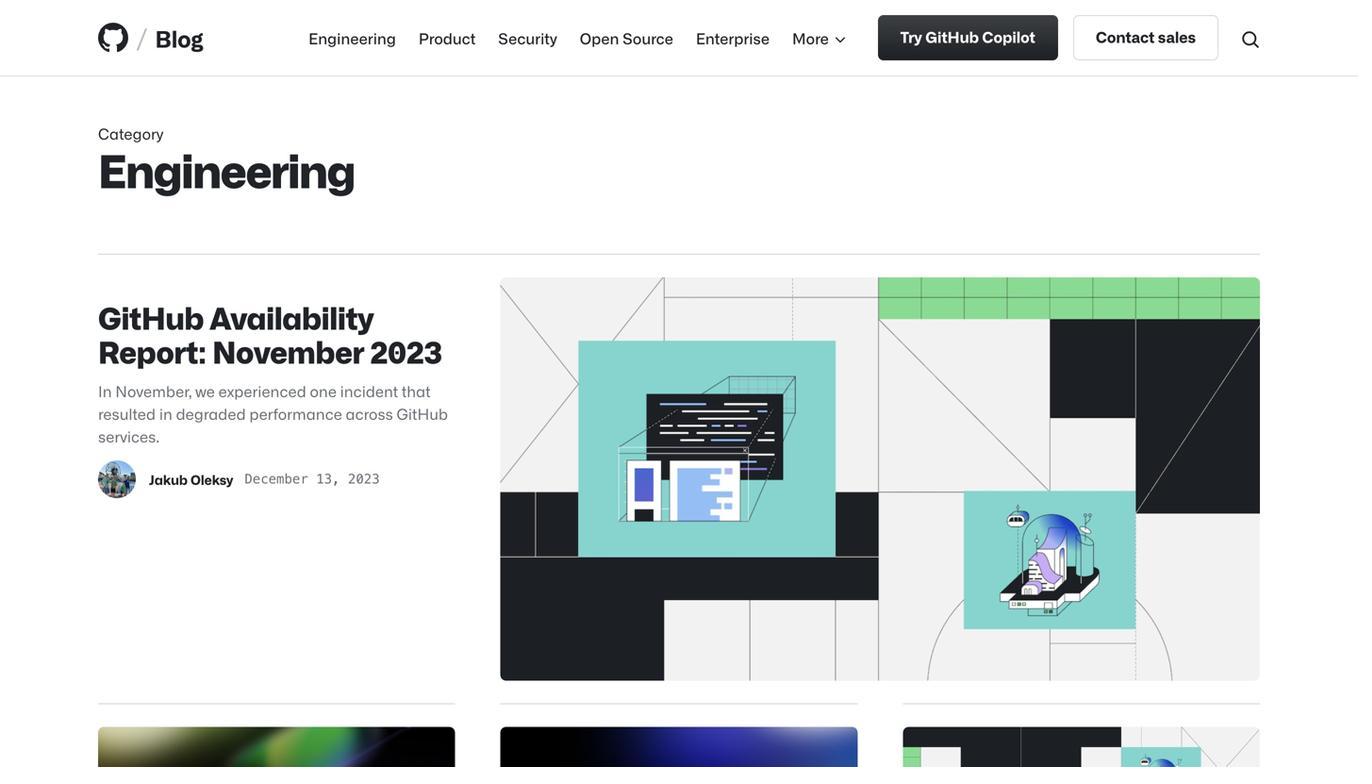 Task type: locate. For each thing, give the bounding box(es) containing it.
more button
[[793, 26, 848, 49]]

experienced
[[219, 382, 306, 400]]

github
[[926, 27, 979, 45], [98, 299, 204, 335], [397, 404, 448, 422]]

category
[[98, 124, 164, 142]]

try github copilot
[[901, 27, 1036, 45]]

oleksy
[[191, 471, 233, 487]]

that
[[402, 382, 431, 400]]

2 vertical spatial github
[[397, 404, 448, 422]]

enterprise
[[696, 29, 770, 47]]

services.
[[98, 427, 160, 445]]

copilot
[[983, 27, 1036, 45]]

open source
[[580, 29, 674, 47]]

try github copilot link
[[878, 15, 1059, 60]]

2023 inside github availability report: november 2023
[[370, 333, 442, 369]]

one
[[310, 382, 337, 400]]

open
[[580, 29, 619, 47]]

search toggle image
[[1242, 30, 1261, 49]]

performance
[[249, 404, 342, 422]]

13,
[[316, 471, 340, 487]]

availability
[[210, 299, 374, 335]]

github down that
[[397, 404, 448, 422]]

blog
[[155, 24, 204, 51]]

github inside github availability report: november 2023
[[98, 299, 204, 335]]

more
[[793, 29, 829, 47]]

november,
[[115, 382, 192, 400]]

1 vertical spatial github
[[98, 299, 204, 335]]

chevron down image
[[833, 32, 848, 47]]

2023 right 13,
[[348, 471, 380, 487]]

we
[[195, 382, 215, 400]]

jakub oleksy image
[[98, 461, 136, 498]]

2 horizontal spatial github
[[926, 27, 979, 45]]

github up "november,"
[[98, 299, 204, 335]]

2023 up that
[[370, 333, 442, 369]]

2023
[[370, 333, 442, 369], [348, 471, 380, 487]]

open source link
[[580, 26, 674, 49]]

december 13, 2023
[[245, 471, 380, 487]]

github right try
[[926, 27, 979, 45]]

jakub
[[149, 471, 188, 487]]

0 vertical spatial 2023
[[370, 333, 442, 369]]

security
[[499, 29, 557, 47]]

1 horizontal spatial github
[[397, 404, 448, 422]]

engineering
[[309, 29, 396, 47], [98, 142, 355, 196]]

jakub oleksy link
[[149, 470, 233, 489]]

0 horizontal spatial github
[[98, 299, 204, 335]]

report:
[[98, 333, 207, 369]]

in november, we experienced one incident that resulted in degraded performance across github services.
[[98, 382, 448, 445]]

enterprise link
[[696, 26, 770, 49]]

november
[[212, 333, 364, 369]]

0 vertical spatial github
[[926, 27, 979, 45]]



Task type: vqa. For each thing, say whether or not it's contained in the screenshot.
for in the For Good First Issue: Introducing a new way to contribute
no



Task type: describe. For each thing, give the bounding box(es) containing it.
try
[[901, 27, 923, 45]]

/
[[136, 19, 148, 56]]

1 vertical spatial 2023
[[348, 471, 380, 487]]

jakub oleksy
[[149, 471, 233, 487]]

blog link
[[155, 21, 204, 55]]

github inside in november, we experienced one incident that resulted in degraded performance across github services.
[[397, 404, 448, 422]]

engineering link
[[309, 26, 396, 49]]

in
[[98, 382, 112, 400]]

github availability report: november 2023 image
[[501, 277, 1261, 681]]

contact
[[1096, 27, 1155, 45]]

across
[[346, 404, 393, 422]]

contact sales
[[1096, 27, 1197, 45]]

0 vertical spatial engineering
[[309, 29, 396, 47]]

github availability report: november 2023
[[98, 299, 442, 369]]

december
[[245, 471, 308, 487]]

product link
[[419, 26, 476, 49]]

incident
[[340, 382, 398, 400]]

degraded
[[176, 404, 246, 422]]

resulted
[[98, 404, 156, 422]]

/ blog
[[136, 19, 204, 56]]

github availability report: november 2023 link
[[98, 299, 442, 369]]

in
[[159, 404, 173, 422]]

product
[[419, 29, 476, 47]]

contact sales link
[[1074, 15, 1219, 60]]

security link
[[499, 26, 557, 49]]

source
[[623, 29, 674, 47]]

visit github image
[[98, 23, 128, 53]]

1 vertical spatial engineering
[[98, 142, 355, 196]]

category engineering
[[98, 124, 355, 196]]

sales
[[1159, 27, 1197, 45]]



